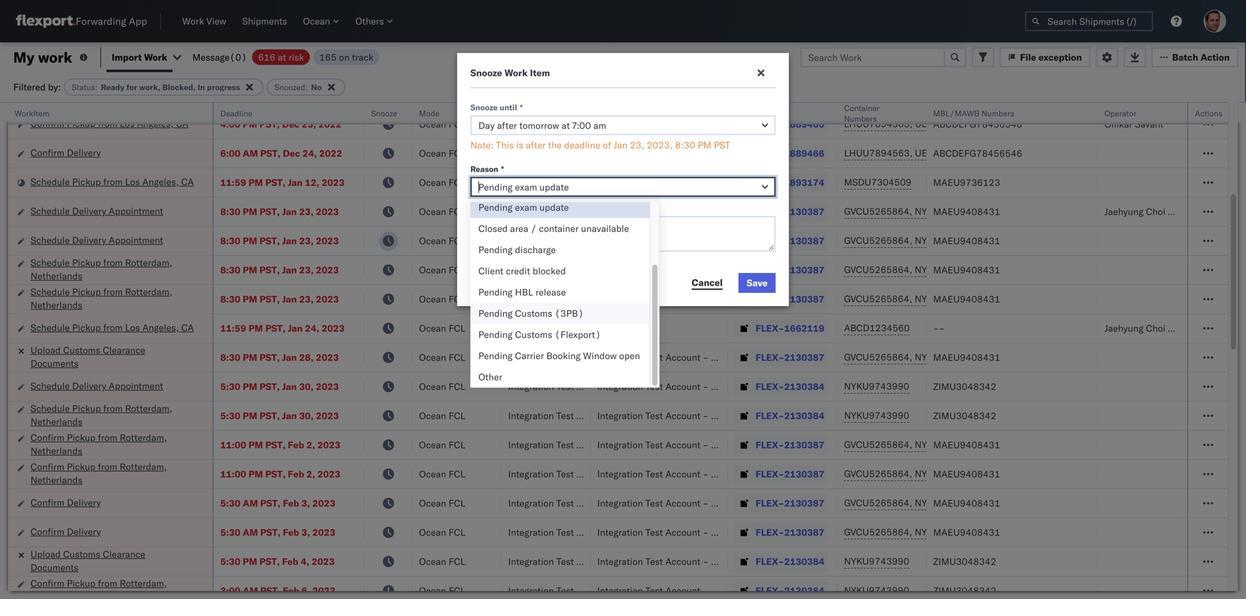 Task type: vqa. For each thing, say whether or not it's contained in the screenshot.


Task type: locate. For each thing, give the bounding box(es) containing it.
24, for 2022
[[302, 148, 317, 159]]

delivery for 1st confirm delivery button from the top of the page
[[67, 147, 101, 159]]

client inside list box
[[478, 265, 503, 277]]

2 schedule pickup from los angeles, ca from the top
[[31, 322, 194, 334]]

flex-1662119 button
[[734, 319, 827, 338], [734, 319, 827, 338]]

upload customs clearance documents link for 5:30 pm pst, feb 4, 2023
[[31, 548, 195, 575]]

exam
[[515, 202, 537, 213]]

1 horizontal spatial :
[[305, 82, 308, 92]]

0 vertical spatial 11:00
[[220, 440, 246, 451]]

client left credit
[[478, 265, 503, 277]]

0 vertical spatial 11:00 pm pst, feb 2, 2023
[[220, 440, 340, 451]]

3, for first confirm delivery link from the bottom
[[301, 527, 310, 539]]

delivery for 2nd confirm delivery button from the bottom of the page
[[67, 497, 101, 509]]

12 flex- from the top
[[756, 440, 784, 451]]

confirm for 1st confirm pickup from rotterdam, netherlands button
[[31, 432, 64, 444]]

1 horizontal spatial client
[[508, 108, 530, 118]]

5 account from the top
[[665, 352, 700, 364]]

confirm pickup from rotterdam, netherlands for 2nd confirm pickup from rotterdam, netherlands button from the bottom
[[31, 461, 167, 486]]

upload
[[31, 345, 61, 356], [31, 549, 61, 561]]

1 vertical spatial confirm pickup from rotterdam, netherlands
[[31, 461, 167, 486]]

lhuu7894563, uetu5238478
[[844, 118, 980, 130], [844, 147, 980, 159]]

0 vertical spatial upload
[[31, 345, 61, 356]]

0 vertical spatial schedule pickup from rotterdam, netherlands button
[[31, 256, 195, 284]]

1 schedule delivery appointment button from the top
[[31, 205, 163, 219]]

this
[[496, 139, 514, 151]]

resize handle column header for container numbers button in the top of the page
[[911, 103, 927, 600]]

2 2, from the top
[[306, 469, 315, 480]]

1 confirm pickup from rotterdam, netherlands link from the top
[[31, 432, 195, 458]]

snooze left until on the top left of the page
[[470, 103, 498, 112]]

0 vertical spatial confirm delivery button
[[31, 146, 101, 161]]

8 schedule from the top
[[31, 403, 70, 415]]

confirm delivery
[[31, 147, 101, 159], [31, 497, 101, 509], [31, 527, 101, 538]]

: for status
[[95, 82, 98, 92]]

file exception
[[1020, 51, 1082, 63]]

4 gvcu5265864, nyku9743990 from the top
[[844, 293, 980, 305]]

4 integration from the top
[[597, 294, 643, 305]]

batch action button
[[1152, 47, 1238, 67]]

1 confirm delivery link from the top
[[31, 146, 101, 160]]

0 vertical spatial 3,
[[301, 498, 310, 510]]

0 vertical spatial *
[[520, 103, 523, 112]]

1 zimu3048342 from the top
[[933, 381, 996, 393]]

2 vertical spatial angeles,
[[142, 322, 179, 334]]

angeles, for 11:59 pm pst, jan 24, 2023
[[142, 322, 179, 334]]

appointment for flex-2130384
[[109, 381, 163, 392]]

confirm pickup from rotterdam, netherlands button
[[31, 432, 195, 459], [31, 461, 195, 489], [31, 578, 195, 600]]

lhuu7894563, uetu5238478 for 4:00 pm pst, dec 23, 2022
[[844, 118, 980, 130]]

lagerfeld
[[730, 206, 770, 218], [730, 235, 770, 247], [730, 264, 770, 276], [730, 294, 770, 305], [730, 352, 770, 364], [730, 381, 770, 393], [730, 410, 770, 422], [730, 440, 770, 451], [730, 469, 770, 480], [730, 498, 770, 510], [730, 527, 770, 539], [730, 556, 770, 568], [730, 586, 770, 597]]

9 flex-2130387 from the top
[[756, 527, 825, 539]]

9 ocean fcl from the top
[[419, 352, 465, 364]]

2023,
[[647, 139, 673, 151]]

2 karl from the top
[[711, 235, 728, 247]]

other
[[478, 372, 502, 383]]

8 2130387 from the top
[[784, 498, 825, 510]]

pending down the pending hbl release
[[478, 308, 513, 319]]

6 confirm from the top
[[31, 527, 64, 538]]

* right reason
[[501, 164, 504, 174]]

Search Work text field
[[800, 47, 945, 67]]

0 vertical spatial 5:30 am pst, feb 3, 2023
[[220, 498, 335, 510]]

2 11:00 pm pst, feb 2, 2023 from the top
[[220, 469, 340, 480]]

2 maeu9408431 from the top
[[933, 235, 1000, 247]]

5:30 am pst, feb 3, 2023
[[220, 498, 335, 510], [220, 527, 335, 539]]

pending left hbl at the top of page
[[478, 287, 513, 298]]

rotterdam, for 2nd confirm pickup from rotterdam, netherlands button from the bottom
[[120, 461, 167, 473]]

item
[[530, 67, 550, 79]]

11 resize handle column header from the left
[[1212, 103, 1228, 600]]

2022 up the 12,
[[319, 148, 342, 159]]

5:30 for flex-2130384 schedule delivery appointment "link"
[[220, 381, 240, 393]]

confirm for 1st confirm delivery button from the top of the page
[[31, 147, 64, 159]]

1889466 right the id on the right top of page
[[784, 118, 825, 130]]

2 schedule pickup from los angeles, ca button from the top
[[31, 321, 194, 336]]

*
[[520, 103, 523, 112], [501, 164, 504, 174]]

1 schedule pickup from rotterdam, netherlands from the top
[[31, 257, 172, 282]]

mode
[[419, 108, 439, 118]]

0 vertical spatial 24,
[[302, 148, 317, 159]]

3 flex-2130387 from the top
[[756, 264, 825, 276]]

netherlands for 2nd confirm pickup from rotterdam, netherlands button from the bottom
[[31, 475, 82, 486]]

7 ocean fcl from the top
[[419, 294, 465, 305]]

2 1889466 from the top
[[784, 148, 825, 159]]

1 vertical spatial schedule pickup from rotterdam, netherlands button
[[31, 286, 195, 314]]

2 vertical spatial confirm pickup from rotterdam, netherlands link
[[31, 578, 195, 600]]

0 vertical spatial abcdefg78456546
[[933, 118, 1022, 130]]

2 vertical spatial schedule delivery appointment link
[[31, 380, 163, 393]]

Search Shipments (/) text field
[[1025, 11, 1153, 31]]

bosch ocean test up the demo
[[508, 148, 584, 159]]

schedule pickup from rotterdam, netherlands link for third schedule pickup from rotterdam, netherlands button from the bottom
[[31, 256, 195, 283]]

delivery for flex-2130384 schedule delivery appointment button
[[72, 381, 106, 392]]

client inside button
[[508, 108, 530, 118]]

2 vertical spatial los
[[125, 322, 140, 334]]

: for snoozed
[[305, 82, 308, 92]]

10 flex- from the top
[[756, 381, 784, 393]]

ocean button
[[298, 13, 345, 30]]

work left item
[[504, 67, 528, 79]]

616 at risk
[[258, 51, 304, 63]]

schedule for 2nd schedule pickup from rotterdam, netherlands button from the bottom of the page
[[31, 286, 70, 298]]

upload for 8:30 pm pst, jan 28, 2023
[[31, 345, 61, 356]]

11:59 for 11:59 pm pst, jan 12, 2023
[[220, 177, 246, 188]]

2 lhuu7894563, from the top
[[844, 147, 913, 159]]

1 vertical spatial 3,
[[301, 527, 310, 539]]

confirm for 2nd confirm pickup from rotterdam, netherlands button from the bottom
[[31, 461, 64, 473]]

1 vertical spatial documents
[[31, 562, 79, 574]]

pickup
[[67, 118, 95, 129], [72, 176, 101, 188], [72, 257, 101, 269], [72, 286, 101, 298], [72, 322, 101, 334], [72, 403, 101, 415], [67, 432, 95, 444], [67, 461, 95, 473], [67, 578, 95, 590]]

numbers inside container numbers
[[844, 114, 877, 124]]

vandelay
[[508, 323, 546, 334], [597, 323, 636, 334]]

6:00 am pst, dec 24, 2022
[[220, 148, 342, 159]]

numbers for container numbers
[[844, 114, 877, 124]]

11:59 up 8:30 pm pst, jan 28, 2023
[[220, 323, 246, 334]]

documents for 8:30 pm pst, jan 28, 2023
[[31, 358, 79, 370]]

17 ocean fcl from the top
[[419, 586, 465, 597]]

1 vertical spatial 30,
[[299, 410, 314, 422]]

2 flex-2130387 from the top
[[756, 235, 825, 247]]

8 flex-2130387 from the top
[[756, 498, 825, 510]]

3 5:30 from the top
[[220, 498, 240, 510]]

numbers
[[981, 108, 1014, 118], [844, 114, 877, 124]]

schedule for 3rd schedule pickup from rotterdam, netherlands button from the top
[[31, 403, 70, 415]]

24, up the 12,
[[302, 148, 317, 159]]

2 vertical spatial confirm delivery button
[[31, 526, 101, 540]]

schedule pickup from los angeles, ca link for 11:59 pm pst, jan 24, 2023
[[31, 321, 194, 335]]

lhuu7894563, uetu5238478 up 'msdu7304509'
[[844, 147, 980, 159]]

7 lagerfeld from the top
[[730, 410, 770, 422]]

ca inside button
[[176, 118, 189, 129]]

2 vertical spatial schedule pickup from rotterdam, netherlands
[[31, 403, 172, 428]]

1 vertical spatial confirm delivery
[[31, 497, 101, 509]]

0 vertical spatial upload customs clearance documents link
[[31, 344, 195, 371]]

1 vertical spatial schedule pickup from los angeles, ca link
[[31, 321, 194, 335]]

dec up 11:59 pm pst, jan 12, 2023
[[283, 148, 300, 159]]

delivery for 2nd schedule delivery appointment button from the bottom
[[72, 235, 106, 246]]

616
[[258, 51, 275, 63]]

: left no
[[305, 82, 308, 92]]

2 vertical spatial schedule delivery appointment button
[[31, 380, 163, 394]]

0 vertical spatial ca
[[176, 118, 189, 129]]

by:
[[48, 81, 61, 93]]

11:00 for 2nd confirm pickup from rotterdam, netherlands button from the bottom
[[220, 469, 246, 480]]

2,
[[306, 440, 315, 451], [306, 469, 315, 480]]

container
[[539, 223, 579, 235]]

confirm for 3rd confirm pickup from rotterdam, netherlands button
[[31, 578, 64, 590]]

flex-2130384
[[756, 381, 825, 393], [756, 410, 825, 422], [756, 556, 825, 568], [756, 586, 825, 597]]

2 confirm pickup from rotterdam, netherlands link from the top
[[31, 461, 195, 487]]

lhuu7894563, uetu5238478 down container
[[844, 118, 980, 130]]

1 confirm pickup from rotterdam, netherlands from the top
[[31, 432, 167, 457]]

1 vertical spatial confirm delivery button
[[31, 497, 101, 511]]

bosch ocean test
[[508, 118, 584, 130], [597, 118, 673, 130], [508, 148, 584, 159], [597, 148, 673, 159]]

0 vertical spatial schedule delivery appointment
[[31, 205, 163, 217]]

consignee up "(optional)"
[[572, 177, 617, 188]]

angeles, for 11:59 pm pst, jan 12, 2023
[[142, 176, 179, 188]]

0 vertical spatial clearance
[[103, 345, 145, 356]]

update
[[540, 202, 569, 213]]

schedule delivery appointment for flex-2130387
[[31, 205, 163, 217]]

1889466 up 1893174 on the right top
[[784, 148, 825, 159]]

12 fcl from the top
[[449, 440, 465, 451]]

abcdefg78456546 for 6:00 am pst, dec 24, 2022
[[933, 148, 1022, 159]]

resize handle column header for consignee button
[[712, 103, 728, 600]]

4 confirm from the top
[[31, 461, 64, 473]]

0 vertical spatial angeles,
[[137, 118, 173, 129]]

snoozed
[[275, 82, 305, 92]]

snooze left mode
[[371, 108, 397, 118]]

pending down pending customs (3pb)
[[478, 329, 513, 341]]

2 vertical spatial confirm pickup from rotterdam, netherlands button
[[31, 578, 195, 600]]

1 vandelay from the left
[[508, 323, 546, 334]]

pending down closed
[[478, 244, 513, 256]]

dec up 6:00 am pst, dec 24, 2022
[[282, 118, 299, 130]]

1 documents from the top
[[31, 358, 79, 370]]

8 maeu9408431 from the top
[[933, 498, 1000, 510]]

blocked
[[533, 265, 566, 277]]

0 vertical spatial schedule pickup from rotterdam, netherlands
[[31, 257, 172, 282]]

11:00 pm pst, feb 2, 2023
[[220, 440, 340, 451], [220, 469, 340, 480]]

2 3, from the top
[[301, 527, 310, 539]]

bosch ocean test down day after tomorrow at 7:00 am text box
[[597, 148, 673, 159]]

customs
[[515, 308, 552, 319], [515, 329, 552, 341], [63, 345, 100, 356], [63, 549, 100, 561]]

0 vertical spatial client
[[508, 108, 530, 118]]

los for 11:59 pm pst, jan 24, 2023
[[125, 322, 140, 334]]

client credit blocked
[[478, 265, 566, 277]]

forwarding app link
[[16, 15, 147, 28]]

client for client name
[[508, 108, 530, 118]]

1 vertical spatial schedule pickup from los angeles, ca button
[[31, 321, 194, 336]]

2 horizontal spatial work
[[504, 67, 528, 79]]

1 11:00 pm pst, feb 2, 2023 from the top
[[220, 440, 340, 451]]

consignee down 2023,
[[659, 177, 703, 188]]

0 vertical spatial upload customs clearance documents
[[31, 345, 145, 370]]

lhuu7894563, up 'msdu7304509'
[[844, 147, 913, 159]]

pst,
[[260, 118, 280, 130], [260, 148, 281, 159], [265, 177, 286, 188], [260, 206, 280, 218], [260, 235, 280, 247], [260, 264, 280, 276], [260, 294, 280, 305], [265, 323, 286, 334], [260, 352, 280, 364], [260, 381, 280, 393], [260, 410, 280, 422], [265, 440, 286, 451], [265, 469, 286, 480], [260, 498, 281, 510], [260, 527, 281, 539], [260, 556, 280, 568], [260, 586, 281, 597]]

flex-1889466 right flex in the right top of the page
[[756, 118, 825, 130]]

uetu5238478
[[915, 118, 980, 130], [915, 147, 980, 159]]

save button
[[739, 273, 776, 293]]

13 ocean fcl from the top
[[419, 469, 465, 480]]

nyku9743990
[[915, 206, 980, 217], [915, 235, 980, 247], [915, 264, 980, 276], [915, 293, 980, 305], [915, 352, 980, 363], [844, 381, 909, 392], [844, 410, 909, 422], [915, 439, 980, 451], [915, 468, 980, 480], [915, 498, 980, 509], [915, 527, 980, 538], [844, 556, 909, 568], [844, 585, 909, 597]]

3 confirm from the top
[[31, 432, 64, 444]]

1 vertical spatial lhuu7894563,
[[844, 147, 913, 159]]

numbers down container
[[844, 114, 877, 124]]

2 vertical spatial schedule pickup from rotterdam, netherlands button
[[31, 402, 195, 430]]

resize handle column header
[[196, 103, 212, 600], [349, 103, 364, 600], [396, 103, 412, 600], [486, 103, 502, 600], [575, 103, 591, 600], [712, 103, 728, 600], [822, 103, 837, 600], [911, 103, 927, 600], [1082, 103, 1098, 600], [1171, 103, 1187, 600], [1212, 103, 1228, 600]]

netherlands
[[31, 270, 82, 282], [31, 300, 82, 311], [31, 416, 82, 428], [31, 446, 82, 457], [31, 475, 82, 486], [31, 592, 82, 600]]

1 vertical spatial 1889466
[[784, 148, 825, 159]]

0 vertical spatial flex-1889466
[[756, 118, 825, 130]]

appointment
[[109, 205, 163, 217], [109, 235, 163, 246], [109, 381, 163, 392]]

work right import
[[144, 51, 167, 63]]

pending hbl release
[[478, 287, 566, 298]]

status
[[72, 82, 95, 92]]

2 appointment from the top
[[109, 235, 163, 246]]

2 vertical spatial schedule delivery appointment
[[31, 381, 163, 392]]

0 vertical spatial schedule delivery appointment button
[[31, 205, 163, 219]]

0 vertical spatial los
[[120, 118, 135, 129]]

3 8:30 pm pst, jan 23, 2023 from the top
[[220, 264, 339, 276]]

schedule delivery appointment
[[31, 205, 163, 217], [31, 235, 163, 246], [31, 381, 163, 392]]

0 vertical spatial uetu5238478
[[915, 118, 980, 130]]

upload for 5:30 pm pst, feb 4, 2023
[[31, 549, 61, 561]]

8 resize handle column header from the left
[[911, 103, 927, 600]]

2 vertical spatial work
[[504, 67, 528, 79]]

delivery for 1st confirm delivery button from the bottom of the page
[[67, 527, 101, 538]]

0 vertical spatial confirm pickup from rotterdam, netherlands
[[31, 432, 167, 457]]

consignee inside button
[[597, 108, 635, 118]]

1 vertical spatial 11:00
[[220, 469, 246, 480]]

confirm pickup from rotterdam, netherlands link for 3rd confirm pickup from rotterdam, netherlands button
[[31, 578, 195, 600]]

0 horizontal spatial :
[[95, 82, 98, 92]]

1 vertical spatial work
[[144, 51, 167, 63]]

vandelay west
[[597, 323, 659, 334]]

clearance
[[103, 345, 145, 356], [103, 549, 145, 561]]

5 netherlands from the top
[[31, 475, 82, 486]]

import work button
[[112, 51, 167, 63]]

snooze up snooze until *
[[470, 67, 502, 79]]

5 gvcu5265864, nyku9743990 from the top
[[844, 352, 980, 363]]

1 lhuu7894563, uetu5238478 from the top
[[844, 118, 980, 130]]

2 vertical spatial appointment
[[109, 381, 163, 392]]

0 vertical spatial schedule pickup from los angeles, ca link
[[31, 176, 194, 189]]

2 11:59 from the top
[[220, 323, 246, 334]]

0 vertical spatial documents
[[31, 358, 79, 370]]

rotterdam, for 1st confirm pickup from rotterdam, netherlands button
[[120, 432, 167, 444]]

1 vertical spatial 2,
[[306, 469, 315, 480]]

1 abcdefg78456546 from the top
[[933, 118, 1022, 130]]

mbl/mawb numbers button
[[927, 106, 1085, 119]]

work
[[182, 15, 204, 27], [144, 51, 167, 63], [504, 67, 528, 79]]

9 integration test account - karl lagerfeld from the top
[[597, 469, 770, 480]]

2 flex-1889466 from the top
[[756, 148, 825, 159]]

upload customs clearance documents for 5:30 pm pst, feb 4, 2023
[[31, 549, 145, 574]]

1 vertical spatial abcdefg78456546
[[933, 148, 1022, 159]]

schedule pickup from rotterdam, netherlands
[[31, 257, 172, 282], [31, 286, 172, 311], [31, 403, 172, 428]]

1 2130387 from the top
[[784, 206, 825, 218]]

bosch ocean test up the
[[508, 118, 584, 130]]

pending for pending discharge
[[478, 244, 513, 256]]

1 vertical spatial 11:59
[[220, 323, 246, 334]]

0 vertical spatial schedule pickup from los angeles, ca button
[[31, 176, 194, 190]]

pending for pending hbl release
[[478, 287, 513, 298]]

2 vertical spatial confirm delivery link
[[31, 526, 101, 539]]

2 vandelay from the left
[[597, 323, 636, 334]]

3, for 2nd confirm delivery link from the top
[[301, 498, 310, 510]]

3 lagerfeld from the top
[[730, 264, 770, 276]]

1 vertical spatial schedule delivery appointment link
[[31, 234, 163, 247]]

2 vertical spatial confirm delivery
[[31, 527, 101, 538]]

numbers right mbl/mawb at the top right of the page
[[981, 108, 1014, 118]]

10 fcl from the top
[[449, 381, 465, 393]]

work view
[[182, 15, 226, 27]]

1 horizontal spatial *
[[520, 103, 523, 112]]

11 account from the top
[[665, 527, 700, 539]]

confirm delivery for first confirm delivery link from the bottom
[[31, 527, 101, 538]]

from for 1st confirm pickup from rotterdam, netherlands button
[[98, 432, 117, 444]]

client for client credit blocked
[[478, 265, 503, 277]]

flex-1889466 up flex-1893174
[[756, 148, 825, 159]]

client left name
[[508, 108, 530, 118]]

deadline
[[220, 108, 252, 118]]

: left ready
[[95, 82, 98, 92]]

* right until on the top left of the page
[[520, 103, 523, 112]]

7 maeu9408431 from the top
[[933, 469, 1000, 480]]

flex id button
[[728, 106, 824, 119]]

1 vertical spatial los
[[125, 176, 140, 188]]

5:30 am pst, feb 3, 2023 for 2nd confirm delivery link from the top
[[220, 498, 335, 510]]

work left the view
[[182, 15, 204, 27]]

5:30
[[220, 381, 240, 393], [220, 410, 240, 422], [220, 498, 240, 510], [220, 527, 240, 539], [220, 556, 240, 568]]

from for 3rd confirm pickup from rotterdam, netherlands button
[[98, 578, 117, 590]]

1 vertical spatial dec
[[283, 148, 300, 159]]

1 vertical spatial schedule pickup from rotterdam, netherlands link
[[31, 286, 195, 312]]

documents for 5:30 pm pst, feb 4, 2023
[[31, 562, 79, 574]]

from for third schedule pickup from rotterdam, netherlands button from the bottom
[[103, 257, 123, 269]]

pickup inside the confirm pickup from los angeles, ca link
[[67, 118, 95, 129]]

bosch up of at the left of the page
[[597, 118, 624, 130]]

2 schedule pickup from rotterdam, netherlands link from the top
[[31, 286, 195, 312]]

1 vertical spatial lhuu7894563, uetu5238478
[[844, 147, 980, 159]]

test
[[566, 118, 584, 130], [656, 118, 673, 130], [566, 148, 584, 159], [656, 148, 673, 159], [639, 177, 656, 188], [645, 206, 663, 218], [1176, 206, 1194, 218], [645, 235, 663, 247], [645, 264, 663, 276], [645, 294, 663, 305], [645, 352, 663, 364], [645, 381, 663, 393], [645, 410, 663, 422], [645, 440, 663, 451], [645, 469, 663, 480], [645, 498, 663, 510], [645, 527, 663, 539], [645, 556, 663, 568], [645, 586, 663, 597]]

netherlands for 2nd schedule pickup from rotterdam, netherlands button from the bottom of the page
[[31, 300, 82, 311]]

schedule for 2nd schedule delivery appointment button from the bottom
[[31, 235, 70, 246]]

1 horizontal spatial vandelay
[[597, 323, 636, 334]]

2022 for 4:00 pm pst, dec 23, 2022
[[318, 118, 342, 130]]

1 vertical spatial appointment
[[109, 235, 163, 246]]

netherlands for third schedule pickup from rotterdam, netherlands button from the bottom
[[31, 270, 82, 282]]

1 vertical spatial flex-1889466
[[756, 148, 825, 159]]

1 vertical spatial confirm pickup from rotterdam, netherlands link
[[31, 461, 195, 487]]

13 flex- from the top
[[756, 469, 784, 480]]

1 vertical spatial upload customs clearance documents link
[[31, 548, 195, 575]]

1 vertical spatial clearance
[[103, 549, 145, 561]]

(optional)
[[555, 203, 597, 213]]

lhuu7894563, down container
[[844, 118, 913, 130]]

0 vertical spatial confirm pickup from rotterdam, netherlands button
[[31, 432, 195, 459]]

1 horizontal spatial numbers
[[981, 108, 1014, 118]]

1 vertical spatial 5:30 am pst, feb 3, 2023
[[220, 527, 335, 539]]

0 horizontal spatial client
[[478, 265, 503, 277]]

3 schedule delivery appointment from the top
[[31, 381, 163, 392]]

0 horizontal spatial numbers
[[844, 114, 877, 124]]

0 vertical spatial 11:59
[[220, 177, 246, 188]]

165 on track
[[319, 51, 373, 63]]

2 vertical spatial schedule pickup from rotterdam, netherlands link
[[31, 402, 195, 429]]

8:30
[[675, 139, 695, 151], [220, 206, 240, 218], [220, 235, 240, 247], [220, 264, 240, 276], [220, 294, 240, 305], [220, 352, 240, 364]]

0 vertical spatial schedule pickup from los angeles, ca
[[31, 176, 194, 188]]

3 2130387 from the top
[[784, 264, 825, 276]]

1 vertical spatial upload
[[31, 549, 61, 561]]

1 vertical spatial uetu5238478
[[915, 147, 980, 159]]

work for import work
[[144, 51, 167, 63]]

1 upload customs clearance documents link from the top
[[31, 344, 195, 371]]

2 zimu3048342 from the top
[[933, 410, 996, 422]]

operator
[[1105, 108, 1136, 118]]

dec for 24,
[[283, 148, 300, 159]]

vandelay down pending customs (3pb)
[[508, 323, 546, 334]]

in
[[198, 82, 205, 92]]

1 vertical spatial 5:30 pm pst, jan 30, 2023
[[220, 410, 339, 422]]

lhuu7894563, uetu5238478 for 6:00 am pst, dec 24, 2022
[[844, 147, 980, 159]]

2023
[[322, 177, 345, 188], [316, 206, 339, 218], [316, 235, 339, 247], [316, 264, 339, 276], [316, 294, 339, 305], [322, 323, 345, 334], [316, 352, 339, 364], [316, 381, 339, 393], [316, 410, 339, 422], [317, 440, 340, 451], [317, 469, 340, 480], [312, 498, 335, 510], [312, 527, 335, 539], [312, 556, 335, 568], [312, 586, 335, 597]]

flex-1662119
[[756, 323, 825, 334]]

Pending exam update text field
[[470, 177, 776, 197]]

3 gvcu5265864, nyku9743990 from the top
[[844, 264, 980, 276]]

0 vertical spatial 5:30 pm pst, jan 30, 2023
[[220, 381, 339, 393]]

maeu9408431
[[933, 206, 1000, 218], [933, 235, 1000, 247], [933, 264, 1000, 276], [933, 294, 1000, 305], [933, 352, 1000, 364], [933, 440, 1000, 451], [933, 469, 1000, 480], [933, 498, 1000, 510], [933, 527, 1000, 539]]

list box
[[470, 112, 650, 388]]

msdu7304509
[[844, 177, 912, 188]]

2 upload customs clearance documents link from the top
[[31, 548, 195, 575]]

dec
[[282, 118, 299, 130], [283, 148, 300, 159]]

vandelay up open
[[597, 323, 636, 334]]

0 vertical spatial schedule delivery appointment link
[[31, 205, 163, 218]]

0 vertical spatial confirm delivery link
[[31, 146, 101, 160]]

0 vertical spatial lhuu7894563,
[[844, 118, 913, 130]]

5 integration test account - karl lagerfeld from the top
[[597, 352, 770, 364]]

1 vertical spatial schedule delivery appointment
[[31, 235, 163, 246]]

1 5:30 pm pst, jan 30, 2023 from the top
[[220, 381, 339, 393]]

2 confirm pickup from rotterdam, netherlands button from the top
[[31, 461, 195, 489]]

4 2130387 from the top
[[784, 294, 825, 305]]

7 karl from the top
[[711, 410, 728, 422]]

shipments link
[[237, 13, 292, 30]]

0 vertical spatial schedule pickup from rotterdam, netherlands link
[[31, 256, 195, 283]]

schedule delivery appointment button for flex-2130384
[[31, 380, 163, 394]]

upload customs clearance documents link for 8:30 pm pst, jan 28, 2023
[[31, 344, 195, 371]]

4 pending from the top
[[478, 308, 513, 319]]

7 schedule from the top
[[31, 381, 70, 392]]

2 8:30 pm pst, jan 23, 2023 from the top
[[220, 235, 339, 247]]

24, for 2023
[[305, 323, 319, 334]]

2022 down no
[[318, 118, 342, 130]]

consignee for flexport demo consignee
[[572, 177, 617, 188]]

1 2, from the top
[[306, 440, 315, 451]]

13 account from the top
[[665, 586, 700, 597]]

1 account from the top
[[665, 206, 700, 218]]

choi
[[1146, 206, 1166, 218]]

0 horizontal spatial work
[[144, 51, 167, 63]]

confirm
[[31, 118, 64, 129], [31, 147, 64, 159], [31, 432, 64, 444], [31, 461, 64, 473], [31, 497, 64, 509], [31, 527, 64, 538], [31, 578, 64, 590]]

1 vertical spatial client
[[478, 265, 503, 277]]

from for schedule pickup from los angeles, ca button corresponding to 11:59 pm pst, jan 12, 2023
[[103, 176, 123, 188]]

1 vertical spatial schedule pickup from los angeles, ca
[[31, 322, 194, 334]]

1 vertical spatial schedule delivery appointment button
[[31, 234, 163, 248]]

am for 1st confirm delivery link from the top
[[243, 148, 258, 159]]

11:59 down 6:00
[[220, 177, 246, 188]]

0 horizontal spatial vandelay
[[508, 323, 546, 334]]

11:59
[[220, 177, 246, 188], [220, 323, 246, 334]]

fcl
[[449, 118, 465, 130], [449, 148, 465, 159], [449, 177, 465, 188], [449, 206, 465, 218], [449, 235, 465, 247], [449, 264, 465, 276], [449, 294, 465, 305], [449, 323, 465, 334], [449, 352, 465, 364], [449, 381, 465, 393], [449, 410, 465, 422], [449, 440, 465, 451], [449, 469, 465, 480], [449, 498, 465, 510], [449, 527, 465, 539], [449, 556, 465, 568], [449, 586, 465, 597]]

2 documents from the top
[[31, 562, 79, 574]]

1 vertical spatial angeles,
[[142, 176, 179, 188]]

from for 2nd confirm pickup from rotterdam, netherlands button from the bottom
[[98, 461, 117, 473]]

pending up closed
[[478, 202, 513, 213]]

1 flex-2130384 from the top
[[756, 381, 825, 393]]

6 gvcu5265864, from the top
[[844, 439, 912, 451]]

5 fcl from the top
[[449, 235, 465, 247]]

confirm for 2nd confirm delivery button from the bottom of the page
[[31, 497, 64, 509]]

pending up other
[[478, 350, 513, 362]]

track
[[352, 51, 373, 63]]

consignee up of at the left of the page
[[597, 108, 635, 118]]

1889466
[[784, 118, 825, 130], [784, 148, 825, 159]]

5:30 for first confirm delivery link from the bottom
[[220, 527, 240, 539]]

5 integration from the top
[[597, 352, 643, 364]]

0 vertical spatial lhuu7894563, uetu5238478
[[844, 118, 980, 130]]

3 schedule pickup from rotterdam, netherlands link from the top
[[31, 402, 195, 429]]

discharge
[[515, 244, 556, 256]]

snooze for work
[[470, 67, 502, 79]]

schedule pickup from rotterdam, netherlands link for 3rd schedule pickup from rotterdam, netherlands button from the top
[[31, 402, 195, 429]]

1 vertical spatial 2022
[[319, 148, 342, 159]]

the
[[548, 139, 562, 151]]

0 horizontal spatial *
[[501, 164, 504, 174]]

3 account from the top
[[665, 264, 700, 276]]

24, up 28,
[[305, 323, 319, 334]]



Task type: describe. For each thing, give the bounding box(es) containing it.
confirm delivery for 2nd confirm delivery link from the top
[[31, 497, 101, 509]]

3 fcl from the top
[[449, 177, 465, 188]]

open
[[619, 350, 640, 362]]

rotterdam, for 3rd confirm pickup from rotterdam, netherlands button
[[120, 578, 167, 590]]

abcd1234560
[[844, 322, 910, 334]]

confirm delivery for 1st confirm delivery link from the top
[[31, 147, 101, 159]]

name
[[532, 108, 553, 118]]

(3pb)
[[555, 308, 584, 319]]

save
[[747, 277, 768, 289]]

5:30 am pst, feb 3, 2023 for first confirm delivery link from the bottom
[[220, 527, 335, 539]]

bosch up flexport
[[508, 148, 534, 159]]

exception
[[1039, 51, 1082, 63]]

hbl
[[515, 287, 533, 298]]

demo
[[545, 177, 570, 188]]

7 flex- from the top
[[756, 294, 784, 305]]

from for 3rd schedule pickup from rotterdam, netherlands button from the top
[[103, 403, 123, 415]]

1 vertical spatial *
[[501, 164, 504, 174]]

4 karl from the top
[[711, 294, 728, 305]]

2 integration from the top
[[597, 235, 643, 247]]

Max 200 characters text field
[[470, 216, 776, 252]]

confirm pickup from los angeles, ca button
[[31, 117, 189, 132]]

closed
[[478, 223, 508, 235]]

15 ocean fcl from the top
[[419, 527, 465, 539]]

11 ocean fcl from the top
[[419, 410, 465, 422]]

1662119
[[784, 323, 825, 334]]

9 gvcu5265864, from the top
[[844, 527, 912, 538]]

actions
[[1195, 108, 1222, 118]]

4 flex-2130384 from the top
[[756, 586, 825, 597]]

2 fcl from the top
[[449, 148, 465, 159]]

message (0)
[[192, 51, 247, 63]]

schedule pickup from los angeles, ca link for 11:59 pm pst, jan 12, 2023
[[31, 176, 194, 189]]

dec for 23,
[[282, 118, 299, 130]]

3 gvcu5265864, from the top
[[844, 264, 912, 276]]

9 account from the top
[[665, 469, 700, 480]]

8 karl from the top
[[711, 440, 728, 451]]

resize handle column header for the mode button
[[486, 103, 502, 600]]

11 integration from the top
[[597, 527, 643, 539]]

schedule delivery appointment link for flex-2130384
[[31, 380, 163, 393]]

5 5:30 from the top
[[220, 556, 240, 568]]

forwarding app
[[76, 15, 147, 28]]

id
[[751, 108, 759, 118]]

app
[[129, 15, 147, 28]]

3:00
[[220, 586, 240, 597]]

6 integration from the top
[[597, 381, 643, 393]]

2 confirm delivery link from the top
[[31, 497, 101, 510]]

abcdefg78456546 for 4:00 pm pst, dec 23, 2022
[[933, 118, 1022, 130]]

los inside button
[[120, 118, 135, 129]]

client name button
[[502, 106, 577, 119]]

1 confirm delivery button from the top
[[31, 146, 101, 161]]

clearance for 5:30 pm pst, feb 4, 2023
[[103, 549, 145, 561]]

rotterdam, for 2nd schedule pickup from rotterdam, netherlands button from the bottom of the page
[[125, 286, 172, 298]]

schedule pickup from rotterdam, netherlands link for 2nd schedule pickup from rotterdam, netherlands button from the bottom of the page
[[31, 286, 195, 312]]

delivery for schedule delivery appointment button associated with flex-2130387
[[72, 205, 106, 217]]

11 integration test account - karl lagerfeld from the top
[[597, 527, 770, 539]]

others
[[355, 15, 384, 27]]

pending customs (3pb)
[[478, 308, 584, 319]]

1 gvcu5265864, nyku9743990 from the top
[[844, 206, 980, 217]]

workitem
[[15, 108, 49, 118]]

3 ocean fcl from the top
[[419, 177, 465, 188]]

netherlands for 3rd confirm pickup from rotterdam, netherlands button
[[31, 592, 82, 600]]

snooze for until
[[470, 103, 498, 112]]

resize handle column header for mbl/mawb numbers button
[[1082, 103, 1098, 600]]

2 gvcu5265864, from the top
[[844, 235, 912, 247]]

11:00 pm pst, feb 2, 2023 for 1st confirm pickup from rotterdam, netherlands button
[[220, 440, 340, 451]]

10 ocean fcl from the top
[[419, 381, 465, 393]]

7 gvcu5265864, from the top
[[844, 468, 912, 480]]

snoozed : no
[[275, 82, 322, 92]]

1 horizontal spatial work
[[182, 15, 204, 27]]

9 lagerfeld from the top
[[730, 469, 770, 480]]

3 2130384 from the top
[[784, 556, 825, 568]]

13 integration from the top
[[597, 586, 643, 597]]

8 ocean fcl from the top
[[419, 323, 465, 334]]

client name
[[508, 108, 553, 118]]

confirm for confirm pickup from los angeles, ca button
[[31, 118, 64, 129]]

12 integration test account - karl lagerfeld from the top
[[597, 556, 770, 568]]

resize handle column header for flex id button on the right top of the page
[[822, 103, 837, 600]]

11:59 for 11:59 pm pst, jan 24, 2023
[[220, 323, 246, 334]]

8 fcl from the top
[[449, 323, 465, 334]]

1 confirm pickup from rotterdam, netherlands button from the top
[[31, 432, 195, 459]]

2 2130384 from the top
[[784, 410, 825, 422]]

additional comments (optional)
[[470, 203, 597, 213]]

4 fcl from the top
[[449, 206, 465, 218]]

work for snooze work item
[[504, 67, 528, 79]]

work
[[38, 48, 72, 66]]

of
[[603, 139, 611, 151]]

savant
[[1135, 118, 1164, 130]]

status : ready for work, blocked, in progress
[[72, 82, 240, 92]]

1889466 for 6:00 am pst, dec 24, 2022
[[784, 148, 825, 159]]

2 schedule delivery appointment link from the top
[[31, 234, 163, 247]]

no
[[311, 82, 322, 92]]

note:
[[470, 139, 494, 151]]

schedule pickup from los angeles, ca for 11:59 pm pst, jan 12, 2023
[[31, 176, 194, 188]]

consignee for bookings test consignee
[[659, 177, 703, 188]]

schedule delivery appointment button for flex-2130387
[[31, 205, 163, 219]]

4:00
[[220, 118, 240, 130]]

flex id
[[734, 108, 759, 118]]

5 maeu9408431 from the top
[[933, 352, 1000, 364]]

5:30 pm pst, feb 4, 2023
[[220, 556, 335, 568]]

15 fcl from the top
[[449, 527, 465, 539]]

1889466 for 4:00 pm pst, dec 23, 2022
[[784, 118, 825, 130]]

4:00 pm pst, dec 23, 2022
[[220, 118, 342, 130]]

schedule pickup from los angeles, ca button for 11:59 pm pst, jan 24, 2023
[[31, 321, 194, 336]]

5 gvcu5265864, from the top
[[844, 352, 912, 363]]

filtered by:
[[13, 81, 61, 93]]

11 fcl from the top
[[449, 410, 465, 422]]

uetu5238478 for 4:00 pm pst, dec 23, 2022
[[915, 118, 980, 130]]

am for 2nd confirm delivery link from the top
[[243, 498, 258, 510]]

schedule for third schedule pickup from rotterdam, netherlands button from the bottom
[[31, 257, 70, 269]]

14 ocean fcl from the top
[[419, 498, 465, 510]]

1 lagerfeld from the top
[[730, 206, 770, 218]]

12 account from the top
[[665, 556, 700, 568]]

cancel button
[[684, 273, 731, 293]]

8 account from the top
[[665, 440, 700, 451]]

2 ocean fcl from the top
[[419, 148, 465, 159]]

2 gvcu5265864, nyku9743990 from the top
[[844, 235, 980, 247]]

1 integration from the top
[[597, 206, 643, 218]]

6 flex-2130387 from the top
[[756, 440, 825, 451]]

10 integration from the top
[[597, 498, 643, 510]]

upload customs clearance documents for 8:30 pm pst, jan 28, 2023
[[31, 345, 145, 370]]

jaehyung
[[1105, 206, 1144, 218]]

pending exam update
[[478, 202, 569, 213]]

confirm pickup from los angeles, ca link
[[31, 117, 189, 130]]

confirm pickup from rotterdam, netherlands link for 2nd confirm pickup from rotterdam, netherlands button from the bottom
[[31, 461, 195, 487]]

list box containing pending exam update
[[470, 112, 650, 388]]

16 fcl from the top
[[449, 556, 465, 568]]

jaehyung choi - test origin agent
[[1105, 206, 1246, 218]]

7 gvcu5265864, nyku9743990 from the top
[[844, 468, 980, 480]]

origin
[[1196, 206, 1222, 218]]

10 lagerfeld from the top
[[730, 498, 770, 510]]

vandelay for vandelay west
[[597, 323, 636, 334]]

view
[[206, 15, 226, 27]]

schedule delivery appointment link for flex-2130387
[[31, 205, 163, 218]]

maeu9736123
[[933, 177, 1000, 188]]

3 karl from the top
[[711, 264, 728, 276]]

work,
[[139, 82, 160, 92]]

13 integration test account - karl lagerfeld from the top
[[597, 586, 770, 597]]

165
[[319, 51, 337, 63]]

netherlands for 3rd schedule pickup from rotterdam, netherlands button from the top
[[31, 416, 82, 428]]

booking
[[546, 350, 581, 362]]

from for 2nd schedule pickup from rotterdam, netherlands button from the bottom of the page
[[103, 286, 123, 298]]

schedule delivery appointment for flex-2130384
[[31, 381, 163, 392]]

import
[[112, 51, 142, 63]]

14 flex- from the top
[[756, 498, 784, 510]]

10 resize handle column header from the left
[[1171, 103, 1187, 600]]

mbl/mawb numbers
[[933, 108, 1014, 118]]

message
[[192, 51, 230, 63]]

rotterdam, for 3rd schedule pickup from rotterdam, netherlands button from the top
[[125, 403, 172, 415]]

ca for 11:59 pm pst, jan 12, 2023
[[181, 176, 194, 188]]

at
[[278, 51, 286, 63]]

1 karl from the top
[[711, 206, 728, 218]]

confirm pickup from rotterdam, netherlands for 3rd confirm pickup from rotterdam, netherlands button
[[31, 578, 167, 600]]

forwarding
[[76, 15, 126, 28]]

reason
[[470, 164, 498, 174]]

14 fcl from the top
[[449, 498, 465, 510]]

unavailable
[[581, 223, 629, 235]]

confirm pickup from los angeles, ca
[[31, 118, 189, 129]]

omkar
[[1105, 118, 1133, 130]]

6:00
[[220, 148, 240, 159]]

bosch up is at the top of page
[[508, 118, 534, 130]]

10 karl from the top
[[711, 498, 728, 510]]

3 schedule pickup from rotterdam, netherlands button from the top
[[31, 402, 195, 430]]

9 gvcu5265864, nyku9743990 from the top
[[844, 527, 980, 538]]

4 am from the top
[[243, 586, 258, 597]]

1 gvcu5265864, from the top
[[844, 206, 912, 217]]

2 30, from the top
[[299, 410, 314, 422]]

for
[[126, 82, 137, 92]]

numbers for mbl/mawb numbers
[[981, 108, 1014, 118]]

bosch ocean test up 2023,
[[597, 118, 673, 130]]

schedule pickup from los angeles, ca for 11:59 pm pst, jan 24, 2023
[[31, 322, 194, 334]]

4 8:30 pm pst, jan 23, 2023 from the top
[[220, 294, 339, 305]]

release
[[536, 287, 566, 298]]

11 karl from the top
[[711, 527, 728, 539]]

2 flex- from the top
[[756, 148, 784, 159]]

risk
[[289, 51, 304, 63]]

pending for pending carrier booking window open
[[478, 350, 513, 362]]

4 account from the top
[[665, 294, 700, 305]]

bookings test consignee
[[597, 177, 703, 188]]

schedule pickup from los angeles, ca button for 11:59 pm pst, jan 12, 2023
[[31, 176, 194, 190]]

1 schedule from the top
[[31, 176, 70, 188]]

netherlands for 1st confirm pickup from rotterdam, netherlands button
[[31, 446, 82, 457]]

3 integration test account - karl lagerfeld from the top
[[597, 264, 770, 276]]

5 2130387 from the top
[[784, 352, 825, 364]]

12 karl from the top
[[711, 556, 728, 568]]

28,
[[299, 352, 314, 364]]

ocean inside button
[[303, 15, 330, 27]]

resize handle column header for deadline button
[[349, 103, 364, 600]]

import work
[[112, 51, 167, 63]]

shipments
[[242, 15, 287, 27]]

cancel
[[692, 277, 723, 289]]

ca for 11:59 pm pst, jan 24, 2023
[[181, 322, 194, 334]]

2 account from the top
[[665, 235, 700, 247]]

resize handle column header for workitem button
[[196, 103, 212, 600]]

flexport. image
[[16, 15, 76, 28]]

pending for pending customs (3pb)
[[478, 308, 513, 319]]

flex-1893174
[[756, 177, 825, 188]]

credit
[[506, 265, 530, 277]]

4 integration test account - karl lagerfeld from the top
[[597, 294, 770, 305]]

pending for pending customs (flexport)
[[478, 329, 513, 341]]

lhuu7894563, for 6:00 am pst, dec 24, 2022
[[844, 147, 913, 159]]

reason *
[[470, 164, 504, 174]]

16 flex- from the top
[[756, 556, 784, 568]]

snooze until *
[[470, 103, 523, 112]]

4 maeu9408431 from the top
[[933, 294, 1000, 305]]

6 2130387 from the top
[[784, 440, 825, 451]]

los for 11:59 pm pst, jan 12, 2023
[[125, 176, 140, 188]]

flexport
[[508, 177, 543, 188]]

4 flex-2130387 from the top
[[756, 294, 825, 305]]

rotterdam, for third schedule pickup from rotterdam, netherlands button from the bottom
[[125, 257, 172, 269]]

lhuu7894563, for 4:00 pm pst, dec 23, 2022
[[844, 118, 913, 130]]

6 lagerfeld from the top
[[730, 381, 770, 393]]

8 integration from the top
[[597, 440, 643, 451]]

additional
[[470, 203, 510, 213]]

from for confirm pickup from los angeles, ca button
[[98, 118, 117, 129]]

from for 11:59 pm pst, jan 24, 2023 schedule pickup from los angeles, ca button
[[103, 322, 123, 334]]

(0)
[[230, 51, 247, 63]]

9 integration from the top
[[597, 469, 643, 480]]

2 integration test account - karl lagerfeld from the top
[[597, 235, 770, 247]]

pending for pending exam update
[[478, 202, 513, 213]]

3 resize handle column header from the left
[[396, 103, 412, 600]]

closed area / container unavailable
[[478, 223, 629, 235]]

Day after tomorrow at 7:00 am text field
[[470, 115, 776, 135]]

on
[[339, 51, 350, 63]]

carrier
[[515, 350, 544, 362]]

6 maeu9408431 from the top
[[933, 440, 1000, 451]]

comments
[[512, 203, 552, 213]]

pending carrier booking window open
[[478, 350, 640, 362]]

2 2130387 from the top
[[784, 235, 825, 247]]

after
[[526, 139, 546, 151]]

schedule for flex-2130384 schedule delivery appointment button
[[31, 381, 70, 392]]

vandelay for vandelay
[[508, 323, 546, 334]]

6 gvcu5265864, nyku9743990 from the top
[[844, 439, 980, 451]]

flex-1889466 for 6:00 am pst, dec 24, 2022
[[756, 148, 825, 159]]

bosch up bookings
[[597, 148, 624, 159]]

container
[[844, 103, 880, 113]]

2 lagerfeld from the top
[[730, 235, 770, 247]]

12 ocean fcl from the top
[[419, 440, 465, 451]]

2 5:30 from the top
[[220, 410, 240, 422]]

13 lagerfeld from the top
[[730, 586, 770, 597]]

angeles, inside button
[[137, 118, 173, 129]]

3:00 am pst, feb 6, 2023
[[220, 586, 335, 597]]

confirm pickup from rotterdam, netherlands link for 1st confirm pickup from rotterdam, netherlands button
[[31, 432, 195, 458]]

8:30 pm pst, jan 28, 2023
[[220, 352, 339, 364]]

resize handle column header for the client name button
[[575, 103, 591, 600]]

11 lagerfeld from the top
[[730, 527, 770, 539]]

schedule for schedule delivery appointment button associated with flex-2130387
[[31, 205, 70, 217]]

progress
[[207, 82, 240, 92]]

4,
[[301, 556, 309, 568]]

container numbers button
[[837, 100, 913, 124]]

file
[[1020, 51, 1036, 63]]

pending customs (flexport)
[[478, 329, 601, 341]]

5:30 for 2nd confirm delivery link from the top
[[220, 498, 240, 510]]



